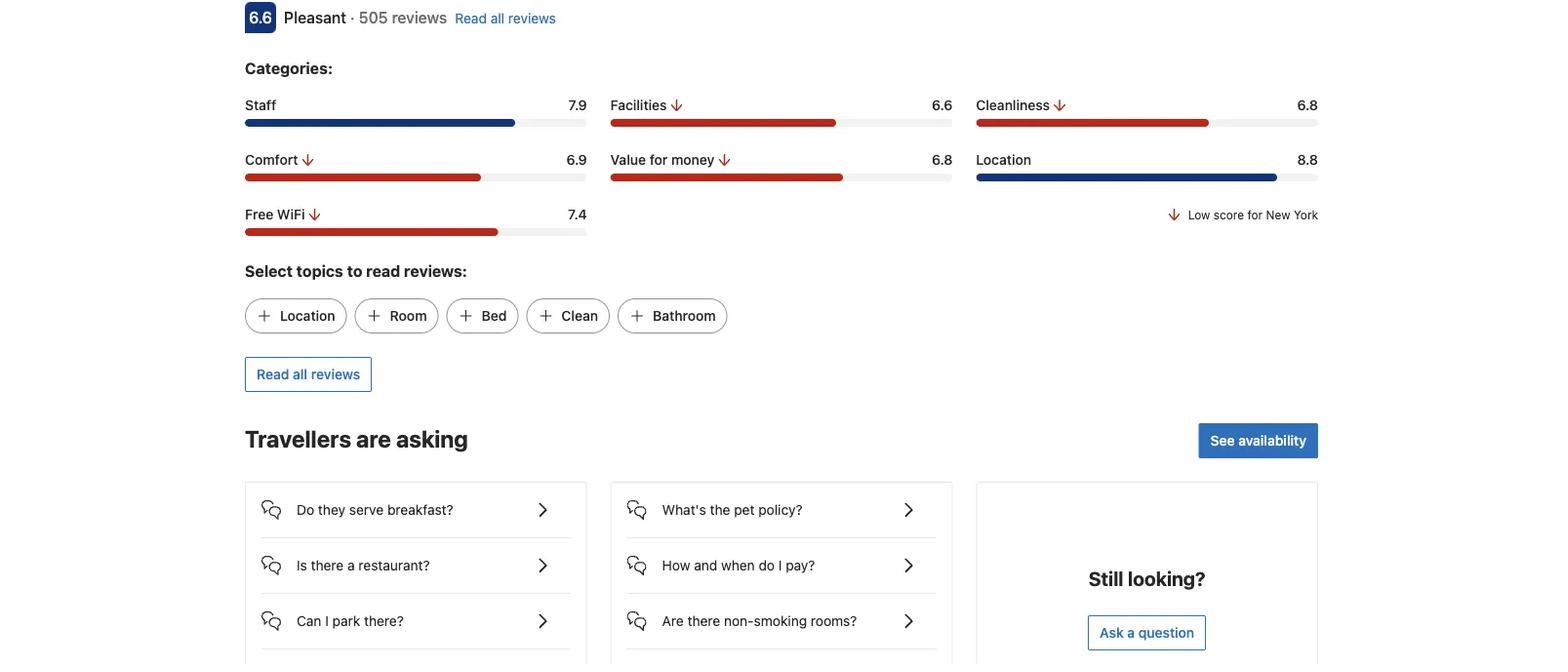 Task type: describe. For each thing, give the bounding box(es) containing it.
facilities
[[611, 97, 667, 113]]

facilities 6.6 meter
[[611, 119, 953, 127]]

is there a restaurant? button
[[262, 539, 571, 578]]

location 8.8 meter
[[976, 174, 1318, 181]]

is there a restaurant?
[[297, 558, 430, 574]]

2 horizontal spatial reviews
[[508, 10, 556, 26]]

review categories element
[[245, 56, 333, 80]]

and
[[694, 558, 718, 574]]

pay?
[[786, 558, 815, 574]]

6.8 for value for money
[[932, 152, 953, 168]]

reviews:
[[404, 262, 467, 280]]

reviews inside button
[[311, 366, 360, 382]]

restaurant?
[[359, 558, 430, 574]]

york
[[1294, 208, 1318, 221]]

serve
[[349, 502, 384, 518]]

do they serve breakfast?
[[297, 502, 453, 518]]

1 vertical spatial location
[[280, 308, 335, 324]]

still
[[1089, 567, 1124, 590]]

question
[[1139, 625, 1195, 641]]

cleanliness 6.8 meter
[[976, 119, 1318, 127]]

wifi
[[277, 206, 305, 222]]

6.8 for cleanliness
[[1298, 97, 1318, 113]]

policy?
[[759, 502, 803, 518]]

see
[[1211, 433, 1235, 449]]

smoking
[[754, 613, 807, 629]]

non-
[[724, 613, 754, 629]]

do
[[759, 558, 775, 574]]

score
[[1214, 208, 1244, 221]]

park
[[332, 613, 360, 629]]

read
[[366, 262, 400, 280]]

free wifi 7.4 meter
[[245, 228, 587, 236]]

what's
[[662, 502, 706, 518]]

when
[[721, 558, 755, 574]]

rated pleasant element
[[284, 8, 346, 27]]

1 horizontal spatial for
[[1248, 208, 1263, 221]]

what's the pet policy?
[[662, 502, 803, 518]]

all inside button
[[293, 366, 307, 382]]

pleasant · 505 reviews
[[284, 8, 447, 27]]

see availability
[[1211, 433, 1307, 449]]

value
[[611, 152, 646, 168]]

pet
[[734, 502, 755, 518]]

low score for new york
[[1188, 208, 1318, 221]]

are there non-smoking rooms? button
[[627, 594, 936, 633]]

pleasant
[[284, 8, 346, 27]]

a inside button
[[347, 558, 355, 574]]

availability
[[1239, 433, 1307, 449]]

read inside button
[[257, 366, 289, 382]]

comfort
[[245, 152, 298, 168]]

8.8
[[1298, 152, 1318, 168]]

see availability button
[[1199, 423, 1318, 459]]

0 vertical spatial i
[[779, 558, 782, 574]]

asking
[[396, 425, 468, 453]]

there for is
[[311, 558, 344, 574]]

looking?
[[1128, 567, 1206, 590]]

read all reviews inside button
[[257, 366, 360, 382]]

7.9
[[568, 97, 587, 113]]

are there non-smoking rooms?
[[662, 613, 857, 629]]

they
[[318, 502, 346, 518]]

1 horizontal spatial reviews
[[392, 8, 447, 27]]

1 vertical spatial i
[[325, 613, 329, 629]]

money
[[671, 152, 715, 168]]

scored 6.6 element
[[245, 2, 276, 33]]



Task type: locate. For each thing, give the bounding box(es) containing it.
all
[[491, 10, 505, 26], [293, 366, 307, 382]]

can
[[297, 613, 322, 629]]

do
[[297, 502, 314, 518]]

0 horizontal spatial for
[[650, 152, 668, 168]]

1 horizontal spatial 6.8
[[1298, 97, 1318, 113]]

0 vertical spatial read
[[455, 10, 487, 26]]

there inside button
[[311, 558, 344, 574]]

bed
[[482, 308, 507, 324]]

a right ask
[[1128, 625, 1135, 641]]

read up travellers
[[257, 366, 289, 382]]

0 vertical spatial for
[[650, 152, 668, 168]]

still looking?
[[1089, 567, 1206, 590]]

to
[[347, 262, 362, 280]]

0 horizontal spatial there
[[311, 558, 344, 574]]

6.6 left the 'cleanliness' on the top right of page
[[932, 97, 953, 113]]

0 vertical spatial a
[[347, 558, 355, 574]]

low
[[1188, 208, 1210, 221]]

can i park there? button
[[262, 594, 571, 633]]

ask
[[1100, 625, 1124, 641]]

1 horizontal spatial location
[[976, 152, 1032, 168]]

1 vertical spatial 6.6
[[932, 97, 953, 113]]

for right value at the top of page
[[650, 152, 668, 168]]

do they serve breakfast? button
[[262, 483, 571, 522]]

select topics to read reviews:
[[245, 262, 467, 280]]

clean
[[562, 308, 598, 324]]

how and when do i pay?
[[662, 558, 815, 574]]

1 vertical spatial read all reviews
[[257, 366, 360, 382]]

0 vertical spatial 6.8
[[1298, 97, 1318, 113]]

comfort 6.9 meter
[[245, 174, 587, 181]]

there right are
[[688, 613, 720, 629]]

what's the pet policy? button
[[627, 483, 936, 522]]

location down topics
[[280, 308, 335, 324]]

room
[[390, 308, 427, 324]]

are
[[662, 613, 684, 629]]

0 horizontal spatial i
[[325, 613, 329, 629]]

0 horizontal spatial 6.6
[[249, 8, 272, 27]]

0 horizontal spatial 6.8
[[932, 152, 953, 168]]

i
[[779, 558, 782, 574], [325, 613, 329, 629]]

1 horizontal spatial 6.6
[[932, 97, 953, 113]]

how and when do i pay? button
[[627, 539, 936, 578]]

the
[[710, 502, 730, 518]]

0 horizontal spatial a
[[347, 558, 355, 574]]

there for are
[[688, 613, 720, 629]]

there
[[311, 558, 344, 574], [688, 613, 720, 629]]

6.6 left pleasant
[[249, 8, 272, 27]]

staff 7.9 meter
[[245, 119, 587, 127]]

1 vertical spatial read
[[257, 366, 289, 382]]

·
[[350, 8, 355, 27]]

6.6
[[249, 8, 272, 27], [932, 97, 953, 113]]

categories:
[[245, 59, 333, 77]]

7.4
[[568, 206, 587, 222]]

for
[[650, 152, 668, 168], [1248, 208, 1263, 221]]

1 horizontal spatial all
[[491, 10, 505, 26]]

location down the 'cleanliness' on the top right of page
[[976, 152, 1032, 168]]

cleanliness
[[976, 97, 1050, 113]]

0 horizontal spatial reviews
[[311, 366, 360, 382]]

6.9
[[566, 152, 587, 168]]

location
[[976, 152, 1032, 168], [280, 308, 335, 324]]

breakfast?
[[387, 502, 453, 518]]

1 horizontal spatial there
[[688, 613, 720, 629]]

read
[[455, 10, 487, 26], [257, 366, 289, 382]]

0 horizontal spatial read
[[257, 366, 289, 382]]

1 vertical spatial there
[[688, 613, 720, 629]]

read all reviews button
[[245, 357, 372, 392]]

0 vertical spatial location
[[976, 152, 1032, 168]]

are
[[356, 425, 391, 453]]

1 horizontal spatial i
[[779, 558, 782, 574]]

reviews
[[392, 8, 447, 27], [508, 10, 556, 26], [311, 366, 360, 382]]

0 horizontal spatial read all reviews
[[257, 366, 360, 382]]

505
[[359, 8, 388, 27]]

i right do
[[779, 558, 782, 574]]

a inside 'button'
[[1128, 625, 1135, 641]]

1 vertical spatial for
[[1248, 208, 1263, 221]]

read all reviews
[[455, 10, 556, 26], [257, 366, 360, 382]]

a
[[347, 558, 355, 574], [1128, 625, 1135, 641]]

is
[[297, 558, 307, 574]]

0 vertical spatial there
[[311, 558, 344, 574]]

there right is
[[311, 558, 344, 574]]

0 vertical spatial all
[[491, 10, 505, 26]]

staff
[[245, 97, 276, 113]]

a left restaurant?
[[347, 558, 355, 574]]

select
[[245, 262, 293, 280]]

free wifi
[[245, 206, 305, 222]]

value for money
[[611, 152, 715, 168]]

1 horizontal spatial read all reviews
[[455, 10, 556, 26]]

travellers are asking
[[245, 425, 468, 453]]

0 horizontal spatial location
[[280, 308, 335, 324]]

1 horizontal spatial a
[[1128, 625, 1135, 641]]

for left new
[[1248, 208, 1263, 221]]

0 horizontal spatial all
[[293, 366, 307, 382]]

bathroom
[[653, 308, 716, 324]]

i right can
[[325, 613, 329, 629]]

1 horizontal spatial read
[[455, 10, 487, 26]]

topics
[[296, 262, 343, 280]]

0 vertical spatial read all reviews
[[455, 10, 556, 26]]

how
[[662, 558, 690, 574]]

0 vertical spatial 6.6
[[249, 8, 272, 27]]

value for money 6.8 meter
[[611, 174, 953, 181]]

1 vertical spatial all
[[293, 366, 307, 382]]

free
[[245, 206, 274, 222]]

ask a question
[[1100, 625, 1195, 641]]

travellers
[[245, 425, 351, 453]]

new
[[1266, 208, 1291, 221]]

6.6 inside "element"
[[249, 8, 272, 27]]

read right 505
[[455, 10, 487, 26]]

ask a question button
[[1088, 616, 1206, 651]]

1 vertical spatial 6.8
[[932, 152, 953, 168]]

there inside button
[[688, 613, 720, 629]]

there?
[[364, 613, 404, 629]]

1 vertical spatial a
[[1128, 625, 1135, 641]]

rooms?
[[811, 613, 857, 629]]

can i park there?
[[297, 613, 404, 629]]

6.8
[[1298, 97, 1318, 113], [932, 152, 953, 168]]



Task type: vqa. For each thing, say whether or not it's contained in the screenshot.
leftmost the "20,"
no



